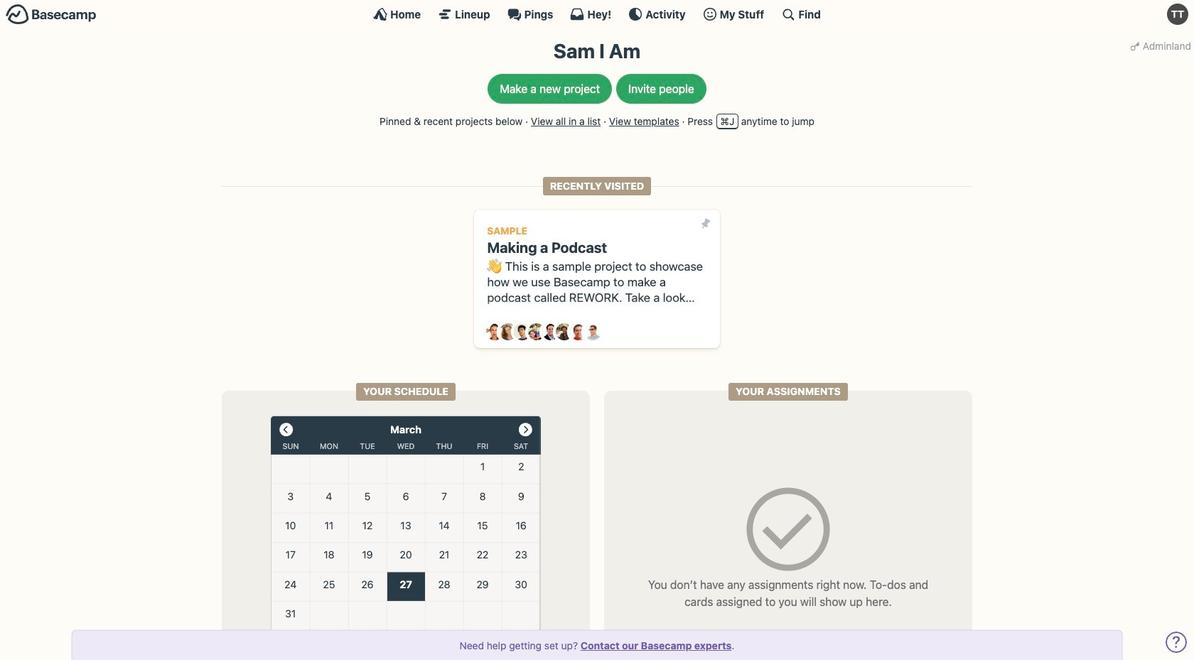 Task type: describe. For each thing, give the bounding box(es) containing it.
cheryl walters image
[[500, 324, 517, 341]]

terry turtle image
[[1168, 4, 1189, 25]]

keyboard shortcut: ⌘ + / image
[[782, 7, 796, 21]]

nicole katz image
[[556, 324, 573, 341]]

steve marsh image
[[570, 324, 587, 341]]

victor cooper image
[[584, 324, 602, 341]]

jared davis image
[[514, 324, 531, 341]]

main element
[[0, 0, 1195, 28]]



Task type: locate. For each thing, give the bounding box(es) containing it.
annie bryan image
[[486, 324, 503, 341]]

josh fiske image
[[542, 324, 559, 341]]

switch accounts image
[[6, 4, 97, 26]]

jennifer young image
[[528, 324, 545, 341]]



Task type: vqa. For each thing, say whether or not it's contained in the screenshot.
THE COLOR IT BROWN image
no



